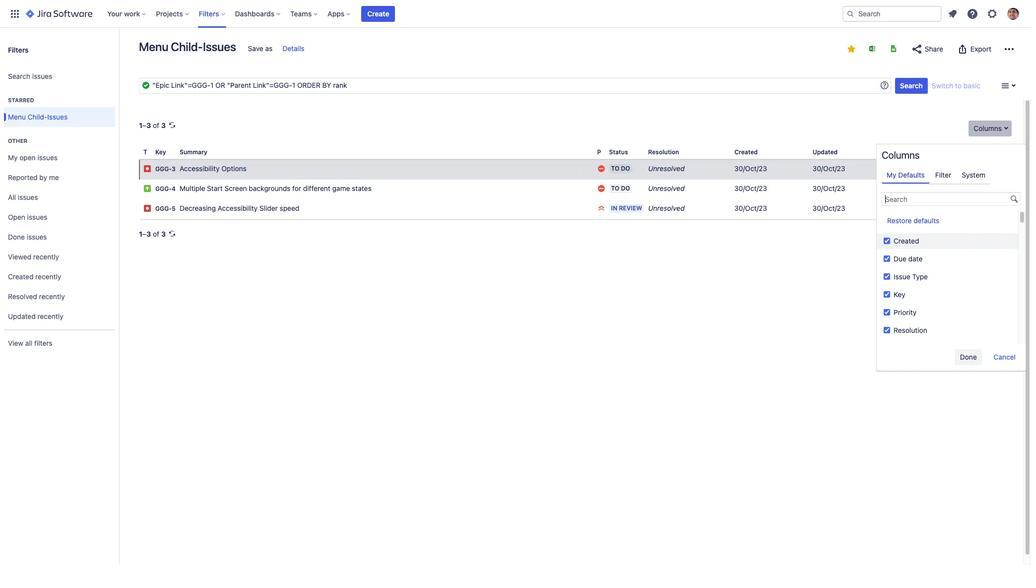 Task type: vqa. For each thing, say whether or not it's contained in the screenshot.
of to the top
yes



Task type: describe. For each thing, give the bounding box(es) containing it.
search for search issues
[[8, 72, 30, 80]]

1 vertical spatial search field
[[882, 192, 1021, 206]]

1 vertical spatial columns
[[882, 149, 920, 161]]

other group
[[4, 127, 115, 330]]

apps button
[[325, 6, 355, 22]]

teams button
[[287, 6, 322, 22]]

recently for created recently
[[35, 272, 61, 281]]

system
[[962, 171, 986, 179]]

settings image
[[987, 8, 999, 20]]

save as
[[248, 44, 273, 53]]

issues for search issues
[[32, 72, 52, 80]]

small image
[[848, 45, 856, 53]]

ggg-3 accessibility options
[[155, 164, 247, 173]]

search image
[[847, 10, 855, 18]]

reported by me
[[8, 173, 59, 181]]

options
[[221, 164, 247, 173]]

basic
[[964, 81, 981, 90]]

apps
[[328, 9, 345, 18]]

ggg-4 multiple start screen backgrounds for different game states
[[155, 184, 372, 193]]

done issues
[[8, 233, 47, 241]]

ggg- for decreasing accessibility slider speed
[[155, 205, 172, 213]]

2 1 – 3 of 3 from the top
[[139, 230, 166, 238]]

bug image
[[143, 205, 151, 213]]

issue
[[894, 273, 911, 281]]

updated recently link
[[4, 307, 115, 327]]

appswitcher icon image
[[9, 8, 21, 20]]

ggg- for accessibility options
[[155, 165, 172, 173]]

speed
[[280, 204, 299, 213]]

my for my open issues
[[8, 153, 18, 162]]

filters
[[34, 339, 52, 347]]

details
[[283, 44, 305, 53]]

done issues link
[[4, 227, 115, 247]]

my defaults
[[887, 171, 925, 179]]

menu child-issues link
[[4, 107, 115, 127]]

to do for multiple start screen backgrounds for different game states
[[611, 185, 630, 192]]

all
[[8, 193, 16, 201]]

system button
[[957, 167, 991, 183]]

projects button
[[153, 6, 193, 22]]

improvement image
[[143, 185, 151, 193]]

recently for viewed recently
[[33, 252, 59, 261]]

open issues
[[8, 213, 47, 221]]

bug image
[[143, 165, 151, 173]]

switch
[[932, 81, 954, 90]]

1 horizontal spatial menu
[[139, 40, 168, 54]]

date
[[909, 255, 923, 263]]

teams
[[290, 9, 312, 18]]

reported
[[8, 173, 38, 181]]

cancel link
[[989, 350, 1021, 366]]

restore defaults button
[[882, 213, 945, 229]]

do for multiple start screen backgrounds for different game states
[[621, 185, 630, 192]]

filters inside dropdown button
[[199, 9, 219, 18]]

as
[[265, 44, 273, 53]]

export
[[971, 45, 992, 53]]

all
[[25, 339, 32, 347]]

open issues link
[[4, 207, 115, 227]]

save as button
[[243, 41, 278, 57]]

0 horizontal spatial filters
[[8, 45, 29, 54]]

1 1 – 3 of 3 from the top
[[139, 121, 166, 130]]

created recently link
[[4, 267, 115, 287]]

columns button
[[969, 121, 1012, 137]]

cancel
[[994, 353, 1016, 361]]

my for my defaults
[[887, 171, 897, 179]]

all issues
[[8, 193, 38, 201]]

ggg-5 decreasing accessibility slider speed
[[155, 204, 299, 213]]

viewed recently
[[8, 252, 59, 261]]

1 unresolved from the top
[[648, 164, 685, 173]]

slider
[[260, 204, 278, 213]]

ggg-5 link
[[155, 205, 176, 213]]

states
[[352, 184, 372, 193]]

unresolved for speed
[[648, 204, 685, 213]]

me
[[49, 173, 59, 181]]

viewed recently link
[[4, 247, 115, 267]]

3 up ggg-3 link
[[161, 121, 166, 130]]

starred group
[[4, 86, 115, 130]]

for
[[292, 184, 301, 193]]

2 of from the top
[[153, 230, 159, 238]]

0 vertical spatial issues
[[203, 40, 236, 54]]

dashboards button
[[232, 6, 284, 22]]

2 horizontal spatial created
[[894, 237, 919, 245]]

priority
[[894, 308, 917, 317]]

menu inside starred group
[[8, 112, 26, 121]]

switch to basic
[[932, 81, 981, 90]]

reported by me link
[[4, 168, 115, 188]]

2 – from the top
[[142, 230, 146, 238]]

decreasing
[[180, 204, 216, 213]]

updated for updated
[[813, 148, 838, 156]]

medium high image
[[597, 185, 605, 193]]

do for accessibility options
[[621, 165, 630, 172]]

create
[[367, 9, 389, 18]]

2 1 from the top
[[139, 230, 142, 238]]

issues inside 'link'
[[37, 153, 58, 162]]

1 1 from the top
[[139, 121, 142, 130]]

highest image
[[597, 205, 605, 213]]

open in microsoft excel image
[[869, 45, 877, 53]]

recently for updated recently
[[37, 312, 63, 320]]

3 up t on the left top
[[146, 121, 151, 130]]

medium high image
[[597, 165, 605, 173]]

review
[[619, 205, 642, 212]]

0 vertical spatial key
[[155, 148, 166, 156]]

1 – from the top
[[142, 121, 146, 130]]

created inside created recently link
[[8, 272, 33, 281]]

t
[[143, 148, 147, 156]]

default image
[[1011, 195, 1019, 203]]

view
[[8, 339, 23, 347]]

search button
[[895, 78, 928, 94]]

resolved recently link
[[4, 287, 115, 307]]

help image
[[967, 8, 979, 20]]

3 inside ggg-3 accessibility options
[[172, 165, 176, 173]]

issues inside the menu child-issues link
[[47, 112, 68, 121]]

multiple start screen backgrounds for different game states link
[[180, 184, 372, 193]]

1 vertical spatial accessibility
[[218, 204, 258, 213]]

p
[[597, 148, 601, 156]]

accessibility options link
[[180, 164, 247, 173]]

create button
[[362, 6, 395, 22]]



Task type: locate. For each thing, give the bounding box(es) containing it.
columns up my defaults
[[882, 149, 920, 161]]

details link
[[283, 44, 305, 53]]

issues down filters dropdown button on the top left of the page
[[203, 40, 236, 54]]

0 vertical spatial 1
[[139, 121, 142, 130]]

due up my defaults
[[891, 148, 903, 156]]

1 vertical spatial updated
[[8, 312, 36, 320]]

export button
[[952, 41, 997, 57]]

0 vertical spatial do
[[621, 165, 630, 172]]

open
[[8, 213, 25, 221]]

child- down projects dropdown button
[[171, 40, 203, 54]]

my
[[8, 153, 18, 162], [887, 171, 897, 179]]

my left defaults
[[887, 171, 897, 179]]

filters right projects dropdown button
[[199, 9, 219, 18]]

unresolved
[[648, 164, 685, 173], [648, 184, 685, 193], [648, 204, 685, 213]]

recently down viewed recently link
[[35, 272, 61, 281]]

filters up search issues
[[8, 45, 29, 54]]

None checkbox
[[884, 256, 890, 262], [884, 273, 890, 280], [884, 256, 890, 262], [884, 273, 890, 280]]

0 vertical spatial menu
[[139, 40, 168, 54]]

search for search
[[900, 81, 923, 90]]

3 ggg- from the top
[[155, 205, 172, 213]]

0 vertical spatial 1 – 3 of 3
[[139, 121, 166, 130]]

1 vertical spatial to
[[611, 185, 620, 192]]

banner
[[0, 0, 1031, 28]]

due for due date
[[894, 255, 907, 263]]

filter button
[[930, 167, 957, 183]]

restore
[[888, 216, 912, 225]]

0 horizontal spatial my
[[8, 153, 18, 162]]

my inside button
[[887, 171, 897, 179]]

do up in review
[[621, 185, 630, 192]]

due
[[891, 148, 903, 156], [894, 255, 907, 263]]

start
[[207, 184, 223, 193]]

0 vertical spatial my
[[8, 153, 18, 162]]

ggg- inside ggg-3 accessibility options
[[155, 165, 172, 173]]

accessibility down summary
[[180, 164, 220, 173]]

resolved recently
[[8, 292, 65, 301]]

to do right medium high icon
[[611, 185, 630, 192]]

0 vertical spatial filters
[[199, 9, 219, 18]]

to for accessibility options
[[611, 165, 620, 172]]

ggg- inside ggg-4 multiple start screen backgrounds for different game states
[[155, 185, 172, 193]]

my left open
[[8, 153, 18, 162]]

your work button
[[104, 6, 150, 22]]

1 horizontal spatial columns
[[974, 124, 1002, 133]]

in review
[[611, 205, 642, 212]]

of
[[153, 121, 159, 130], [153, 230, 159, 238]]

2 do from the top
[[621, 185, 630, 192]]

columns inside button
[[974, 124, 1002, 133]]

1 do from the top
[[621, 165, 630, 172]]

0 vertical spatial accessibility
[[180, 164, 220, 173]]

recently down the resolved recently link
[[37, 312, 63, 320]]

ggg-4 link
[[155, 185, 176, 193]]

backgrounds
[[249, 184, 291, 193]]

2 vertical spatial created
[[8, 272, 33, 281]]

1 horizontal spatial issues
[[203, 40, 236, 54]]

1 horizontal spatial child-
[[171, 40, 203, 54]]

0 vertical spatial menu child-issues
[[139, 40, 236, 54]]

30/oct/23
[[735, 164, 767, 173], [813, 164, 846, 173], [735, 184, 767, 193], [813, 184, 846, 193], [735, 204, 767, 213], [813, 204, 846, 213]]

columns down basic
[[974, 124, 1002, 133]]

1 vertical spatial do
[[621, 185, 630, 192]]

restore defaults
[[888, 216, 940, 225]]

0 vertical spatial ggg-
[[155, 165, 172, 173]]

issues for all issues
[[18, 193, 38, 201]]

0 vertical spatial search field
[[843, 6, 942, 22]]

to right medium high icon
[[611, 185, 620, 192]]

1 vertical spatial created
[[894, 237, 919, 245]]

2 ggg- from the top
[[155, 185, 172, 193]]

recently
[[33, 252, 59, 261], [35, 272, 61, 281], [39, 292, 65, 301], [37, 312, 63, 320]]

1 – 3 of 3 up t on the left top
[[139, 121, 166, 130]]

search left the switch
[[900, 81, 923, 90]]

3 unresolved from the top
[[648, 204, 685, 213]]

search inside button
[[900, 81, 923, 90]]

0 vertical spatial –
[[142, 121, 146, 130]]

starred
[[8, 97, 34, 103]]

1 vertical spatial 1
[[139, 230, 142, 238]]

defaults
[[899, 171, 925, 179]]

issues for open issues
[[27, 213, 47, 221]]

5
[[172, 205, 176, 213]]

ggg- for multiple start screen backgrounds for different game states
[[155, 185, 172, 193]]

recently up created recently
[[33, 252, 59, 261]]

sidebar navigation image
[[108, 40, 130, 60]]

0 vertical spatial due
[[891, 148, 903, 156]]

search
[[8, 72, 30, 80], [900, 81, 923, 90]]

to for multiple start screen backgrounds for different game states
[[611, 185, 620, 192]]

1 vertical spatial 1 – 3 of 3
[[139, 230, 166, 238]]

banner containing your work
[[0, 0, 1031, 28]]

switch to basic link
[[932, 81, 981, 90]]

– up t on the left top
[[142, 121, 146, 130]]

1 vertical spatial key
[[894, 290, 906, 299]]

1 horizontal spatial updated
[[813, 148, 838, 156]]

issues
[[203, 40, 236, 54], [47, 112, 68, 121]]

1 vertical spatial resolution
[[894, 326, 928, 335]]

updated recently
[[8, 312, 63, 320]]

1 of from the top
[[153, 121, 159, 130]]

to do down the status
[[611, 165, 630, 172]]

2 to do from the top
[[611, 185, 630, 192]]

created
[[735, 148, 758, 156], [894, 237, 919, 245], [8, 272, 33, 281]]

0 horizontal spatial resolution
[[648, 148, 679, 156]]

1 vertical spatial to do
[[611, 185, 630, 192]]

1 to do from the top
[[611, 165, 630, 172]]

accessibility down screen
[[218, 204, 258, 213]]

0 vertical spatial search
[[8, 72, 30, 80]]

status
[[609, 148, 628, 156]]

issues down search issues link
[[47, 112, 68, 121]]

issues for done issues
[[27, 233, 47, 241]]

2 vertical spatial ggg-
[[155, 205, 172, 213]]

search up starred
[[8, 72, 30, 80]]

0 vertical spatial created
[[735, 148, 758, 156]]

my open issues
[[8, 153, 58, 162]]

other
[[8, 137, 27, 144]]

issues inside 'link'
[[27, 213, 47, 221]]

unresolved for backgrounds
[[648, 184, 685, 193]]

0 horizontal spatial menu child-issues
[[8, 112, 68, 121]]

1 vertical spatial ggg-
[[155, 185, 172, 193]]

30/nov/23
[[891, 204, 924, 213]]

issues
[[32, 72, 52, 80], [37, 153, 58, 162], [18, 193, 38, 201], [27, 213, 47, 221], [27, 233, 47, 241]]

work
[[124, 9, 140, 18]]

None submit
[[955, 349, 982, 365]]

share
[[925, 45, 944, 53]]

ggg-
[[155, 165, 172, 173], [155, 185, 172, 193], [155, 205, 172, 213]]

to
[[956, 81, 962, 90]]

0 horizontal spatial created
[[8, 272, 33, 281]]

key right t on the left top
[[155, 148, 166, 156]]

1 vertical spatial menu
[[8, 112, 26, 121]]

ggg- right bug image
[[155, 165, 172, 173]]

resolved
[[8, 292, 37, 301]]

due left "date"
[[894, 255, 907, 263]]

0 horizontal spatial search
[[8, 72, 30, 80]]

menu
[[139, 40, 168, 54], [8, 112, 26, 121]]

2 to from the top
[[611, 185, 620, 192]]

1 vertical spatial –
[[142, 230, 146, 238]]

0 vertical spatial to do
[[611, 165, 630, 172]]

open
[[20, 153, 36, 162]]

2 unresolved from the top
[[648, 184, 685, 193]]

1 vertical spatial unresolved
[[648, 184, 685, 193]]

menu right sidebar navigation icon
[[139, 40, 168, 54]]

decreasing accessibility slider speed link
[[180, 204, 299, 213]]

0 vertical spatial updated
[[813, 148, 838, 156]]

1 – 3 of 3 down bug icon
[[139, 230, 166, 238]]

different
[[303, 184, 330, 193]]

to do for accessibility options
[[611, 165, 630, 172]]

1 vertical spatial menu child-issues
[[8, 112, 68, 121]]

1 vertical spatial filters
[[8, 45, 29, 54]]

2 vertical spatial unresolved
[[648, 204, 685, 213]]

open in google sheets image
[[890, 45, 898, 53]]

game
[[332, 184, 350, 193]]

jira software image
[[26, 8, 92, 20], [26, 8, 92, 20]]

to right medium high image
[[611, 165, 620, 172]]

updated
[[813, 148, 838, 156], [8, 312, 36, 320]]

3 up 4 on the top
[[172, 165, 176, 173]]

of up ggg-3 link
[[153, 121, 159, 130]]

updated inside other group
[[8, 312, 36, 320]]

my open issues link
[[4, 148, 115, 168]]

recently for resolved recently
[[39, 292, 65, 301]]

1 ggg- from the top
[[155, 165, 172, 173]]

0 vertical spatial to
[[611, 165, 620, 172]]

3 down ggg-5 link at the left top of page
[[161, 230, 166, 238]]

key
[[155, 148, 166, 156], [894, 290, 906, 299]]

my defaults button
[[882, 168, 930, 184]]

1 horizontal spatial menu child-issues
[[139, 40, 236, 54]]

Search field
[[843, 6, 942, 22], [882, 192, 1021, 206]]

0 horizontal spatial menu
[[8, 112, 26, 121]]

child- inside the menu child-issues link
[[28, 112, 47, 121]]

0 horizontal spatial updated
[[8, 312, 36, 320]]

filters
[[199, 9, 219, 18], [8, 45, 29, 54]]

1 vertical spatial my
[[887, 171, 897, 179]]

updated for updated recently
[[8, 312, 36, 320]]

1 horizontal spatial my
[[887, 171, 897, 179]]

1 vertical spatial search
[[900, 81, 923, 90]]

0 vertical spatial child-
[[171, 40, 203, 54]]

resolution right the status
[[648, 148, 679, 156]]

primary element
[[6, 0, 843, 28]]

summary
[[180, 148, 207, 156]]

child- down starred
[[28, 112, 47, 121]]

viewed
[[8, 252, 31, 261]]

in
[[611, 205, 618, 212]]

key down issue
[[894, 290, 906, 299]]

recently down created recently link
[[39, 292, 65, 301]]

0 vertical spatial of
[[153, 121, 159, 130]]

notifications image
[[947, 8, 959, 20]]

ggg- inside ggg-5 decreasing accessibility slider speed
[[155, 205, 172, 213]]

1 vertical spatial child-
[[28, 112, 47, 121]]

1 horizontal spatial search
[[900, 81, 923, 90]]

0 horizontal spatial issues
[[47, 112, 68, 121]]

filters button
[[196, 6, 229, 22]]

0 vertical spatial columns
[[974, 124, 1002, 133]]

defaults
[[914, 216, 940, 225]]

my inside 'link'
[[8, 153, 18, 162]]

None text field
[[139, 78, 891, 94]]

menu down starred
[[8, 112, 26, 121]]

0 vertical spatial unresolved
[[648, 164, 685, 173]]

by
[[39, 173, 47, 181]]

ggg- right improvement icon
[[155, 185, 172, 193]]

– down bug icon
[[142, 230, 146, 238]]

None checkbox
[[884, 238, 890, 244], [884, 291, 890, 298], [884, 309, 890, 316], [884, 327, 890, 334], [884, 238, 890, 244], [884, 291, 890, 298], [884, 309, 890, 316], [884, 327, 890, 334]]

due date
[[894, 255, 923, 263]]

your profile and settings image
[[1008, 8, 1020, 20]]

menu child-issues down projects dropdown button
[[139, 40, 236, 54]]

1 vertical spatial due
[[894, 255, 907, 263]]

search field up open in google sheets icon
[[843, 6, 942, 22]]

1 vertical spatial issues
[[47, 112, 68, 121]]

3 down bug icon
[[146, 230, 151, 238]]

created recently
[[8, 272, 61, 281]]

0 horizontal spatial child-
[[28, 112, 47, 121]]

1 horizontal spatial key
[[894, 290, 906, 299]]

1 to from the top
[[611, 165, 620, 172]]

to
[[611, 165, 620, 172], [611, 185, 620, 192]]

resolution
[[648, 148, 679, 156], [894, 326, 928, 335]]

your work
[[107, 9, 140, 18]]

issue type
[[894, 273, 928, 281]]

0 vertical spatial resolution
[[648, 148, 679, 156]]

1 horizontal spatial resolution
[[894, 326, 928, 335]]

projects
[[156, 9, 183, 18]]

due for due
[[891, 148, 903, 156]]

view all filters
[[8, 339, 52, 347]]

menu child-issues inside the menu child-issues link
[[8, 112, 68, 121]]

type
[[913, 273, 928, 281]]

resolution down priority
[[894, 326, 928, 335]]

1 vertical spatial of
[[153, 230, 159, 238]]

dashboards
[[235, 9, 275, 18]]

save
[[248, 44, 263, 53]]

0 horizontal spatial key
[[155, 148, 166, 156]]

search issues link
[[4, 67, 115, 86]]

1 horizontal spatial filters
[[199, 9, 219, 18]]

all issues link
[[4, 188, 115, 207]]

4
[[172, 185, 176, 193]]

menu child-issues down starred
[[8, 112, 68, 121]]

do down the status
[[621, 165, 630, 172]]

of down ggg-5 link at the left top of page
[[153, 230, 159, 238]]

ggg- right bug icon
[[155, 205, 172, 213]]

0 horizontal spatial columns
[[882, 149, 920, 161]]

1 horizontal spatial created
[[735, 148, 758, 156]]

search field down filter 'button'
[[882, 192, 1021, 206]]

do
[[621, 165, 630, 172], [621, 185, 630, 192]]



